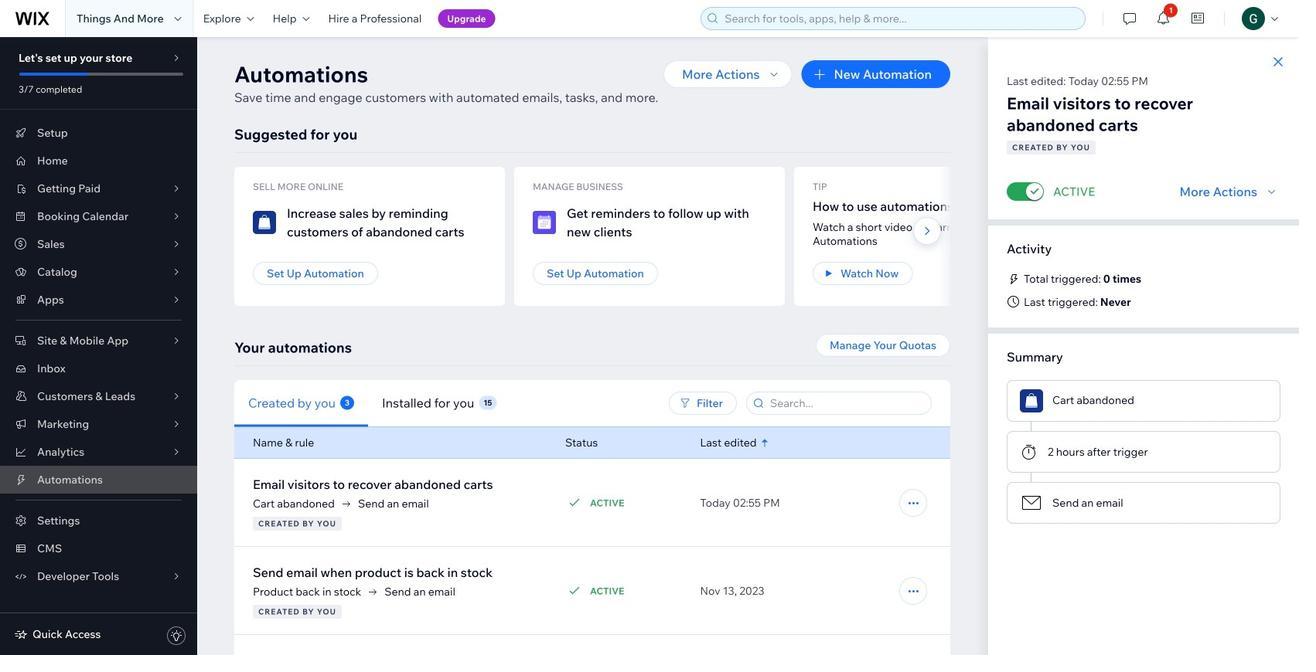 Task type: describe. For each thing, give the bounding box(es) containing it.
0 vertical spatial category image
[[253, 211, 276, 234]]

Search... field
[[766, 393, 926, 414]]

2 vertical spatial category image
[[1020, 492, 1043, 515]]

sidebar element
[[0, 37, 197, 656]]



Task type: locate. For each thing, give the bounding box(es) containing it.
tab list
[[234, 380, 601, 427]]

category image
[[533, 211, 556, 234]]

list
[[234, 167, 1299, 306]]

category image
[[253, 211, 276, 234], [1020, 390, 1043, 413], [1020, 492, 1043, 515]]

1 vertical spatial category image
[[1020, 390, 1043, 413]]

Search for tools, apps, help & more... field
[[720, 8, 1080, 29]]



Task type: vqa. For each thing, say whether or not it's contained in the screenshot.
middle category image
yes



